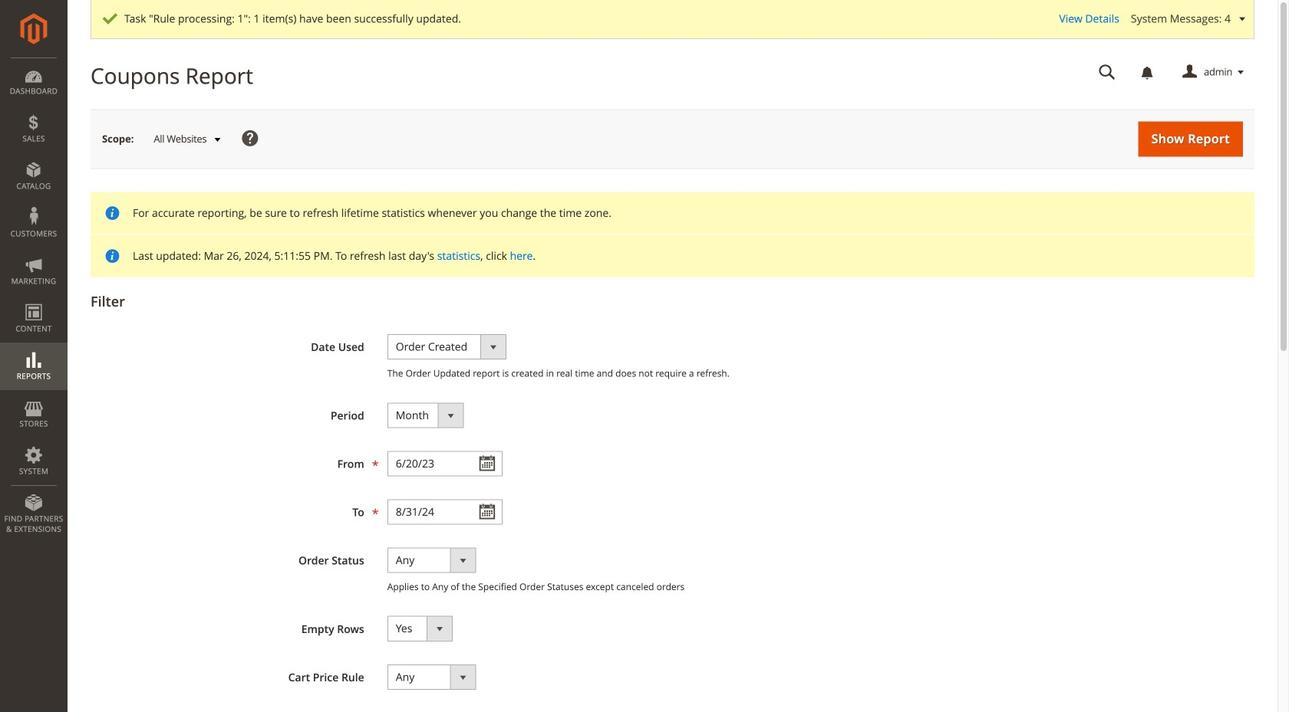 Task type: locate. For each thing, give the bounding box(es) containing it.
magento admin panel image
[[20, 13, 47, 45]]

None text field
[[1088, 59, 1126, 86]]

None text field
[[387, 451, 502, 477], [387, 500, 502, 525], [387, 451, 502, 477], [387, 500, 502, 525]]

menu bar
[[0, 58, 68, 543]]



